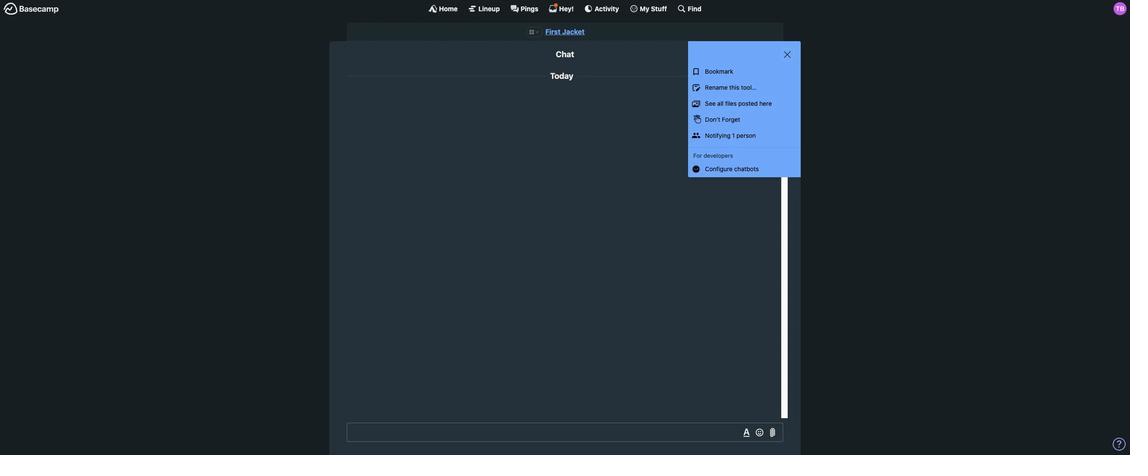 Task type: vqa. For each thing, say whether or not it's contained in the screenshot.
"First" at the top of page
yes



Task type: locate. For each thing, give the bounding box(es) containing it.
chat
[[556, 49, 574, 59]]

all
[[717, 100, 724, 107]]

hello
[[722, 100, 736, 108]]

tool…
[[741, 84, 757, 91]]

files
[[725, 100, 737, 107]]

posted
[[738, 100, 758, 107]]

home
[[439, 5, 458, 12]]

tyler black image
[[1114, 2, 1127, 15]]

hey!
[[559, 5, 574, 12]]

1
[[732, 132, 735, 139]]

bookmark link
[[688, 64, 801, 80]]

person
[[737, 132, 756, 139]]

None text field
[[347, 423, 783, 442]]

here
[[759, 100, 772, 107]]

10:09am
[[725, 92, 745, 98]]

find
[[688, 5, 702, 12]]

hey! button
[[549, 3, 574, 13]]

for developers
[[693, 152, 733, 159]]

10:09am link
[[725, 92, 745, 98]]

don't forget
[[705, 116, 740, 123]]

forget
[[722, 116, 740, 123]]

see
[[705, 100, 716, 107]]

first jacket
[[545, 28, 585, 36]]

jacket
[[562, 28, 585, 36]]

find button
[[677, 4, 702, 13]]



Task type: describe. For each thing, give the bounding box(es) containing it.
don't forget link
[[688, 112, 801, 128]]

configure chatbots link
[[688, 161, 801, 177]]

activity
[[595, 5, 619, 12]]

stuff
[[651, 5, 667, 12]]

home link
[[429, 4, 458, 13]]

rename this tool… link
[[688, 80, 801, 96]]

pings
[[521, 5, 538, 12]]

lineup link
[[468, 4, 500, 13]]

lineup
[[478, 5, 500, 12]]

bookmark
[[705, 68, 733, 75]]

don't
[[705, 116, 720, 123]]

notifying       1 person link
[[688, 128, 801, 144]]

for
[[693, 152, 702, 159]]

team!
[[738, 100, 754, 108]]

tyler black image
[[759, 90, 777, 109]]

see all files posted here
[[705, 100, 772, 107]]

rename this tool…
[[705, 84, 757, 91]]

see all files posted here link
[[688, 96, 801, 112]]

my stuff button
[[629, 4, 667, 13]]

activity link
[[584, 4, 619, 13]]

first jacket link
[[545, 28, 585, 36]]

pings button
[[510, 4, 538, 13]]

notifying
[[705, 132, 731, 139]]

main element
[[0, 0, 1130, 17]]

developers
[[704, 152, 733, 159]]

my stuff
[[640, 5, 667, 12]]

today
[[550, 71, 573, 81]]

switch accounts image
[[3, 2, 59, 16]]

configure chatbots
[[705, 165, 759, 173]]

my
[[640, 5, 649, 12]]

10:09am element
[[725, 92, 745, 98]]

chatbots
[[734, 165, 759, 173]]

rename
[[705, 84, 728, 91]]

configure
[[705, 165, 733, 173]]

hello team!
[[722, 100, 754, 108]]

first
[[545, 28, 561, 36]]

this
[[729, 84, 740, 91]]

notifying       1 person
[[705, 132, 756, 139]]



